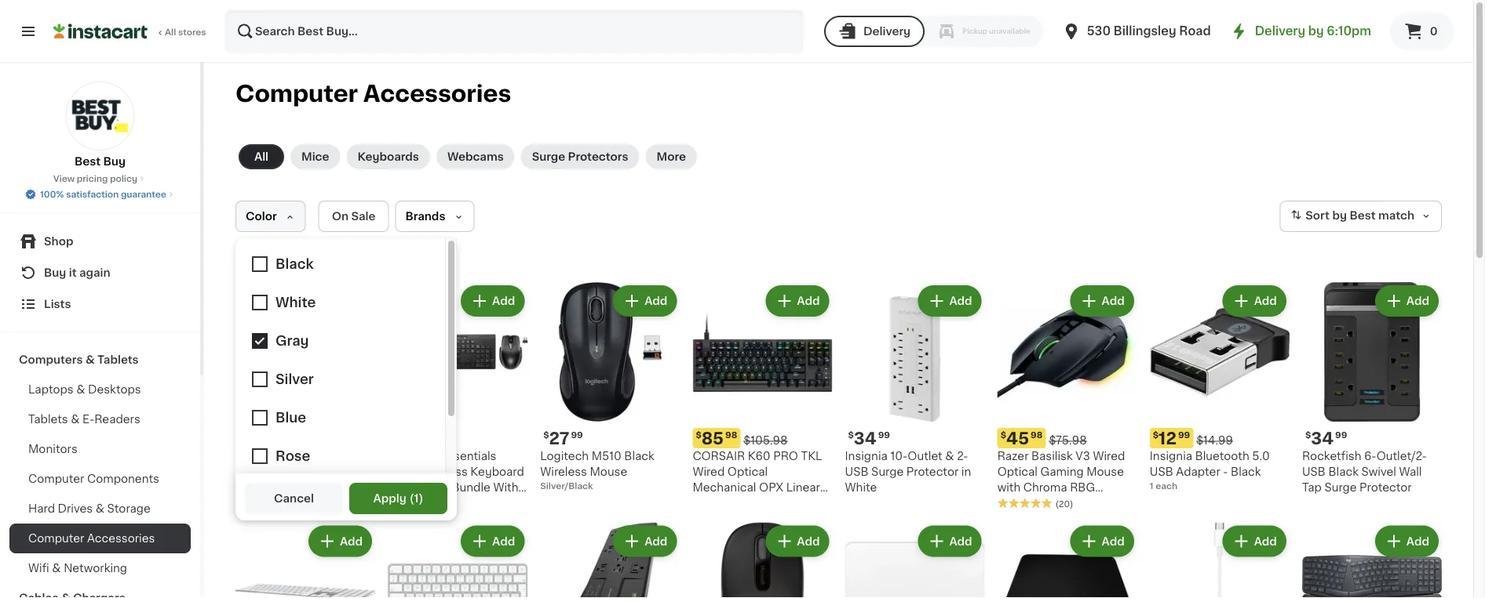 Task type: describe. For each thing, give the bounding box(es) containing it.
with inside best buy essentials black wireless keyboard and mouse bundle with usb receiver
[[493, 483, 518, 494]]

98 for 45
[[1031, 431, 1043, 440]]

webcams
[[447, 152, 504, 162]]

brands button
[[395, 201, 474, 232]]

wall
[[1399, 467, 1422, 478]]

outlet
[[908, 451, 943, 462]]

- inside apple magic mouse - black black, 2 total options
[[347, 451, 352, 462]]

apply ( 1 )
[[373, 494, 423, 505]]

product group containing apple magic mouse - black
[[235, 283, 375, 493]]

$ 27 99
[[543, 431, 583, 447]]

apple
[[235, 451, 268, 462]]

$75.98
[[1049, 436, 1087, 447]]

usb inside best buy essentials black wireless keyboard and mouse bundle with usb receiver
[[388, 499, 411, 510]]

webcams link
[[436, 144, 515, 170]]

best match
[[1350, 211, 1415, 222]]

1 horizontal spatial computer accessories
[[235, 83, 511, 105]]

0
[[1430, 26, 1438, 37]]

computers & tablets
[[19, 355, 139, 366]]

surge protectors link
[[521, 144, 639, 170]]

0 horizontal spatial buy
[[44, 268, 66, 279]]

best for best buy
[[75, 156, 101, 167]]

swivel
[[1362, 467, 1396, 478]]

guarantee
[[121, 190, 166, 199]]

product group containing 45
[[997, 283, 1137, 511]]

with inside corsair k60 pro tkl wired optical mechanical opx linear switch gaming keyboard with 8000hz polling rate - black
[[749, 514, 774, 525]]

hard drives & storage link
[[9, 495, 191, 524]]

each
[[1156, 482, 1178, 491]]

3 $ from the left
[[848, 431, 854, 440]]

corsair
[[693, 451, 745, 462]]

all for all stores
[[165, 28, 176, 37]]

apple magic mouse - black black, 2 total options
[[235, 451, 352, 491]]

delivery by 6:10pm
[[1255, 26, 1371, 37]]

policy
[[110, 175, 137, 183]]

best buy
[[75, 156, 126, 167]]

usb inside $ 12 99 $14.99 insignia bluetooth 5.0 usb adapter - black 1 each
[[1150, 467, 1173, 478]]

by for delivery
[[1308, 26, 1324, 37]]

sort by
[[1306, 211, 1347, 222]]

accessories inside 'computer accessories' link
[[87, 534, 155, 545]]

monitors link
[[9, 435, 191, 465]]

outlet/2-
[[1377, 451, 1427, 462]]

$ inside $ 27 99
[[543, 431, 549, 440]]

mouse inside best buy essentials black wireless keyboard and mouse bundle with usb receiver
[[411, 483, 449, 494]]

chroma
[[1023, 483, 1067, 494]]

black inside corsair k60 pro tkl wired optical mechanical opx linear switch gaming keyboard with 8000hz polling rate - black
[[769, 530, 799, 541]]

1 inside $ 12 99 $14.99 insignia bluetooth 5.0 usb adapter - black 1 each
[[1150, 482, 1153, 491]]

billingsley
[[1114, 26, 1176, 37]]

buy it again
[[44, 268, 110, 279]]

530 billingsley road button
[[1062, 9, 1211, 53]]

black inside apple magic mouse - black black, 2 total options
[[235, 467, 266, 478]]

rbg
[[1070, 483, 1095, 494]]

tap
[[1302, 483, 1322, 494]]

85
[[702, 431, 724, 447]]

$85.98 original price: $105.98 element
[[693, 429, 832, 449]]

cancel
[[274, 494, 314, 505]]

keyboard inside best buy essentials black wireless keyboard and mouse bundle with usb receiver
[[470, 467, 524, 478]]

bundle
[[452, 483, 490, 494]]

- inside the $ 45 98 $75.98 razer basilisk v3 wired optical gaming mouse with chroma rbg lighting - black
[[1045, 499, 1050, 510]]

protectors
[[568, 152, 628, 162]]

components
[[87, 474, 159, 485]]

desktops
[[88, 385, 141, 396]]

99 for logitech m510  black wireless mouse
[[571, 431, 583, 440]]

computer components link
[[9, 465, 191, 495]]

(20)
[[1056, 500, 1073, 509]]

surge inside rocketfish 6-outlet/2- usb black swivel wall tap surge protector
[[1325, 483, 1357, 494]]

satisfaction
[[66, 190, 119, 199]]

wifi
[[28, 564, 49, 575]]

$ inside $ 12 99 $14.99 insignia bluetooth 5.0 usb adapter - black 1 each
[[1153, 431, 1159, 440]]

monitors
[[28, 444, 78, 455]]

drives
[[58, 504, 93, 515]]

$ 34 99 for insignia
[[848, 431, 890, 447]]

black inside rocketfish 6-outlet/2- usb black swivel wall tap surge protector
[[1329, 467, 1359, 478]]

45
[[1006, 431, 1029, 447]]

k60
[[748, 451, 771, 462]]

0 vertical spatial tablets
[[97, 355, 139, 366]]

match
[[1378, 211, 1415, 222]]

6 $ from the left
[[1305, 431, 1311, 440]]

best buy essentials black wireless keyboard and mouse bundle with usb receiver button
[[388, 283, 528, 510]]

& for desktops
[[76, 385, 85, 396]]

again
[[79, 268, 110, 279]]

wired inside the $ 45 98 $75.98 razer basilisk v3 wired optical gaming mouse with chroma rbg lighting - black
[[1093, 451, 1125, 462]]

opx
[[759, 483, 783, 494]]

keyboards
[[358, 152, 419, 162]]

& for e-
[[71, 414, 80, 425]]

v3
[[1076, 451, 1090, 462]]

5.0
[[1252, 451, 1270, 462]]

delivery by 6:10pm link
[[1230, 22, 1371, 41]]

10-
[[890, 451, 908, 462]]

all link
[[239, 144, 284, 170]]

laptops & desktops link
[[9, 375, 191, 405]]

0 vertical spatial accessories
[[363, 83, 511, 105]]

Search field
[[226, 11, 802, 52]]

instacart logo image
[[53, 22, 148, 41]]

$ 45 98 $75.98 razer basilisk v3 wired optical gaming mouse with chroma rbg lighting - black
[[997, 431, 1125, 510]]

more
[[657, 152, 686, 162]]

more link
[[646, 144, 697, 170]]

best buy essentials black wireless keyboard and mouse bundle with usb receiver
[[388, 451, 524, 510]]

lists
[[44, 299, 71, 310]]

road
[[1179, 26, 1211, 37]]

optical inside corsair k60 pro tkl wired optical mechanical opx linear switch gaming keyboard with 8000hz polling rate - black
[[728, 467, 768, 478]]

Best match Sort by field
[[1280, 201, 1442, 232]]

best for best buy essentials black wireless keyboard and mouse bundle with usb receiver
[[388, 451, 413, 462]]

& for tablets
[[86, 355, 95, 366]]

tkl
[[801, 451, 822, 462]]

on sale
[[332, 211, 376, 222]]

shop link
[[9, 226, 191, 257]]

buy for best buy
[[103, 156, 126, 167]]

& inside hard drives & storage link
[[96, 504, 104, 515]]

2-
[[957, 451, 968, 462]]



Task type: vqa. For each thing, say whether or not it's contained in the screenshot.
bottommost Accessories
yes



Task type: locate. For each thing, give the bounding box(es) containing it.
usb up each
[[1150, 467, 1173, 478]]

computer for computer components link
[[28, 474, 84, 485]]

0 vertical spatial wired
[[1093, 451, 1125, 462]]

34
[[854, 431, 877, 447], [1311, 431, 1334, 447]]

gaming down basilisk
[[1040, 467, 1084, 478]]

usb up tap
[[1302, 467, 1326, 478]]

1 horizontal spatial all
[[254, 152, 269, 162]]

black right m510
[[624, 451, 655, 462]]

protector inside 'insignia 10-outlet & 2- usb surge protector in white'
[[906, 467, 959, 478]]

2 insignia from the left
[[1150, 451, 1192, 462]]

m510
[[592, 451, 622, 462]]

2 98 from the left
[[1031, 431, 1043, 440]]

- down 'chroma'
[[1045, 499, 1050, 510]]

buy for best buy essentials black wireless keyboard and mouse bundle with usb receiver
[[416, 451, 438, 462]]

hard drives & storage
[[28, 504, 150, 515]]

keyboard down switch at the left of the page
[[693, 514, 746, 525]]

tablets up desktops
[[97, 355, 139, 366]]

★★★★★
[[997, 498, 1052, 509], [997, 498, 1052, 509]]

best inside "best buy" link
[[75, 156, 101, 167]]

8000hz
[[777, 514, 822, 525]]

surge left protectors at the top
[[532, 152, 565, 162]]

100% satisfaction guarantee button
[[24, 185, 176, 201]]

$14.99
[[1197, 436, 1233, 447]]

wireless inside logitech m510  black wireless mouse silver/black
[[540, 467, 587, 478]]

0 vertical spatial surge
[[532, 152, 565, 162]]

1 vertical spatial best
[[1350, 211, 1376, 222]]

black inside the $ 45 98 $75.98 razer basilisk v3 wired optical gaming mouse with chroma rbg lighting - black
[[1053, 499, 1083, 510]]

best left match in the top of the page
[[1350, 211, 1376, 222]]

1 34 from the left
[[854, 431, 877, 447]]

$ up rocketfish
[[1305, 431, 1311, 440]]

e-
[[82, 414, 94, 425]]

by
[[1308, 26, 1324, 37], [1332, 211, 1347, 222]]

razer
[[997, 451, 1029, 462]]

$ up logitech
[[543, 431, 549, 440]]

2 optical from the left
[[997, 467, 1038, 478]]

$ up each
[[1153, 431, 1159, 440]]

insignia down 12
[[1150, 451, 1192, 462]]

1 vertical spatial computer accessories
[[28, 534, 155, 545]]

$ up "white"
[[848, 431, 854, 440]]

1 horizontal spatial 98
[[1031, 431, 1043, 440]]

storage
[[107, 504, 150, 515]]

- inside $ 12 99 $14.99 insignia bluetooth 5.0 usb adapter - black 1 each
[[1223, 467, 1228, 478]]

98 inside $ 85 98
[[725, 431, 737, 440]]

98 for 85
[[725, 431, 737, 440]]

shop
[[44, 236, 73, 247]]

mouse inside apple magic mouse - black black, 2 total options
[[307, 451, 345, 462]]

cancel button
[[245, 484, 343, 515]]

1 vertical spatial all
[[254, 152, 269, 162]]

in
[[961, 467, 971, 478]]

protector down outlet
[[906, 467, 959, 478]]

adapter
[[1176, 467, 1220, 478]]

0 horizontal spatial 1
[[414, 494, 419, 505]]

& left e-
[[71, 414, 80, 425]]

$12.99 original price: $14.99 element
[[1150, 429, 1290, 449]]

1 horizontal spatial wired
[[1093, 451, 1125, 462]]

1 vertical spatial protector
[[1360, 483, 1412, 494]]

27
[[549, 431, 569, 447]]

view pricing policy
[[53, 175, 137, 183]]

2 horizontal spatial surge
[[1325, 483, 1357, 494]]

0 vertical spatial gaming
[[1040, 467, 1084, 478]]

1 vertical spatial wired
[[693, 467, 725, 478]]

0 horizontal spatial by
[[1308, 26, 1324, 37]]

0 horizontal spatial gaming
[[733, 499, 776, 510]]

lists link
[[9, 289, 191, 320]]

1 horizontal spatial wireless
[[540, 467, 587, 478]]

essentials
[[441, 451, 496, 462]]

34 for rocketfish
[[1311, 431, 1334, 447]]

0 horizontal spatial tablets
[[28, 414, 68, 425]]

best inside best match sort by field
[[1350, 211, 1376, 222]]

$ inside $ 85 98
[[696, 431, 702, 440]]

1 insignia from the left
[[845, 451, 888, 462]]

rocketfish 6-outlet/2- usb black swivel wall tap surge protector
[[1302, 451, 1427, 494]]

apply
[[373, 494, 406, 505]]

0 horizontal spatial optical
[[728, 467, 768, 478]]

99 inside $ 12 99 $14.99 insignia bluetooth 5.0 usb adapter - black 1 each
[[1178, 431, 1190, 440]]

34 up "white"
[[854, 431, 877, 447]]

2 wireless from the left
[[540, 467, 587, 478]]

$45.98 original price: $75.98 element
[[997, 429, 1137, 449]]

options
[[295, 482, 329, 491]]

keyboard inside corsair k60 pro tkl wired optical mechanical opx linear switch gaming keyboard with 8000hz polling rate - black
[[693, 514, 746, 525]]

0 vertical spatial protector
[[906, 467, 959, 478]]

0 horizontal spatial all
[[165, 28, 176, 37]]

best up and
[[388, 451, 413, 462]]

1 right and
[[414, 494, 419, 505]]

2 horizontal spatial buy
[[416, 451, 438, 462]]

wireless inside best buy essentials black wireless keyboard and mouse bundle with usb receiver
[[421, 467, 468, 478]]

accessories
[[363, 83, 511, 105], [87, 534, 155, 545]]

all left stores
[[165, 28, 176, 37]]

laptops & desktops
[[28, 385, 141, 396]]

0 vertical spatial with
[[493, 483, 518, 494]]

4 99 from the left
[[1335, 431, 1347, 440]]

1 $ 34 99 from the left
[[848, 431, 890, 447]]

$ up razer
[[1001, 431, 1006, 440]]

white
[[845, 483, 877, 494]]

0 vertical spatial best
[[75, 156, 101, 167]]

computers
[[19, 355, 83, 366]]

accessories down storage
[[87, 534, 155, 545]]

insignia
[[845, 451, 888, 462], [1150, 451, 1192, 462]]

1 99 from the left
[[571, 431, 583, 440]]

by inside field
[[1332, 211, 1347, 222]]

optical
[[728, 467, 768, 478], [997, 467, 1038, 478]]

0 horizontal spatial 34
[[854, 431, 877, 447]]

None search field
[[225, 9, 804, 53]]

with up rate
[[749, 514, 774, 525]]

protector inside rocketfish 6-outlet/2- usb black swivel wall tap surge protector
[[1360, 483, 1412, 494]]

by for sort
[[1332, 211, 1347, 222]]

& for networking
[[52, 564, 61, 575]]

530 billingsley road
[[1087, 26, 1211, 37]]

usb inside 'insignia 10-outlet & 2- usb surge protector in white'
[[845, 467, 869, 478]]

4 $ from the left
[[1001, 431, 1006, 440]]

on sale button
[[318, 201, 389, 232]]

12
[[1159, 431, 1177, 447]]

usb up "white"
[[845, 467, 869, 478]]

1 horizontal spatial accessories
[[363, 83, 511, 105]]

99 right 27
[[571, 431, 583, 440]]

computer accessories link
[[9, 524, 191, 554]]

product group containing 12
[[1150, 283, 1290, 493]]

2 vertical spatial best
[[388, 451, 413, 462]]

mice
[[301, 152, 329, 162]]

1 horizontal spatial buy
[[103, 156, 126, 167]]

0 horizontal spatial delivery
[[863, 26, 911, 37]]

black down rocketfish
[[1329, 467, 1359, 478]]

bluetooth
[[1195, 451, 1249, 462]]

all for all
[[254, 152, 269, 162]]

lighting
[[997, 499, 1042, 510]]

98 right 45
[[1031, 431, 1043, 440]]

usb down and
[[388, 499, 411, 510]]

1 vertical spatial surge
[[871, 467, 904, 478]]

2 vertical spatial buy
[[416, 451, 438, 462]]

magic
[[271, 451, 304, 462]]

2 $ 34 99 from the left
[[1305, 431, 1347, 447]]

gaming down the opx
[[733, 499, 776, 510]]

delivery inside button
[[863, 26, 911, 37]]

$ 12 99 $14.99 insignia bluetooth 5.0 usb adapter - black 1 each
[[1150, 431, 1270, 491]]

1 $ from the left
[[543, 431, 549, 440]]

1 horizontal spatial optical
[[997, 467, 1038, 478]]

99 right 12
[[1178, 431, 1190, 440]]

by right sort
[[1332, 211, 1347, 222]]

0 vertical spatial all
[[165, 28, 176, 37]]

$ 34 99 up rocketfish
[[1305, 431, 1347, 447]]

mouse inside the $ 45 98 $75.98 razer basilisk v3 wired optical gaming mouse with chroma rbg lighting - black
[[1087, 467, 1124, 478]]

black down the 5.0
[[1231, 467, 1261, 478]]

insignia up "white"
[[845, 451, 888, 462]]

1 optical from the left
[[728, 467, 768, 478]]

wireless down "essentials" in the bottom left of the page
[[421, 467, 468, 478]]

mouse up receiver
[[411, 483, 449, 494]]

1 98 from the left
[[725, 431, 737, 440]]

it
[[69, 268, 77, 279]]

computer components
[[28, 474, 159, 485]]

linear
[[786, 483, 820, 494]]

1 vertical spatial by
[[1332, 211, 1347, 222]]

keyboard
[[470, 467, 524, 478], [693, 514, 746, 525]]

wifi & networking
[[28, 564, 127, 575]]

0 horizontal spatial wireless
[[421, 467, 468, 478]]

2 vertical spatial surge
[[1325, 483, 1357, 494]]

0 horizontal spatial best
[[75, 156, 101, 167]]

0 horizontal spatial surge
[[532, 152, 565, 162]]

& left 2-
[[945, 451, 954, 462]]

add button
[[462, 287, 523, 316], [615, 287, 675, 316], [767, 287, 828, 316], [920, 287, 980, 316], [1072, 287, 1133, 316], [1224, 287, 1285, 316], [1377, 287, 1437, 316], [310, 528, 371, 556], [462, 528, 523, 556], [615, 528, 675, 556], [767, 528, 828, 556], [920, 528, 980, 556], [1072, 528, 1133, 556], [1224, 528, 1285, 556], [1377, 528, 1437, 556]]

0 vertical spatial by
[[1308, 26, 1324, 37]]

99 up 'insignia 10-outlet & 2- usb surge protector in white'
[[878, 431, 890, 440]]

2 34 from the left
[[1311, 431, 1334, 447]]

accessories up webcams link
[[363, 83, 511, 105]]

surge inside 'insignia 10-outlet & 2- usb surge protector in white'
[[871, 467, 904, 478]]

delivery for delivery
[[863, 26, 911, 37]]

0 vertical spatial buy
[[103, 156, 126, 167]]

laptops
[[28, 385, 74, 396]]

0 vertical spatial 1
[[1150, 482, 1153, 491]]

& right 'wifi'
[[52, 564, 61, 575]]

optical inside the $ 45 98 $75.98 razer basilisk v3 wired optical gaming mouse with chroma rbg lighting - black
[[997, 467, 1038, 478]]

usb inside rocketfish 6-outlet/2- usb black swivel wall tap surge protector
[[1302, 467, 1326, 478]]

buy inside best buy essentials black wireless keyboard and mouse bundle with usb receiver
[[416, 451, 438, 462]]

1 vertical spatial computer
[[28, 474, 84, 485]]

optical down k60
[[728, 467, 768, 478]]

100% satisfaction guarantee
[[40, 190, 166, 199]]

best
[[75, 156, 101, 167], [1350, 211, 1376, 222], [388, 451, 413, 462]]

computer up mice link
[[235, 83, 358, 105]]

buy up policy
[[103, 156, 126, 167]]

computer accessories down hard drives & storage
[[28, 534, 155, 545]]

- right rate
[[761, 530, 766, 541]]

-
[[347, 451, 352, 462], [1223, 467, 1228, 478], [1045, 499, 1050, 510], [761, 530, 766, 541]]

& right drives at the left of the page
[[96, 504, 104, 515]]

black up black,
[[235, 467, 266, 478]]

1 vertical spatial tablets
[[28, 414, 68, 425]]

black up and
[[388, 467, 418, 478]]

$105.98
[[744, 436, 788, 447]]

2 $ from the left
[[696, 431, 702, 440]]

gaming inside the $ 45 98 $75.98 razer basilisk v3 wired optical gaming mouse with chroma rbg lighting - black
[[1040, 467, 1084, 478]]

black down 8000hz
[[769, 530, 799, 541]]

0 horizontal spatial with
[[493, 483, 518, 494]]

0 vertical spatial computer accessories
[[235, 83, 511, 105]]

networking
[[64, 564, 127, 575]]

mouse inside logitech m510  black wireless mouse silver/black
[[590, 467, 627, 478]]

all inside all link
[[254, 152, 269, 162]]

basilisk
[[1031, 451, 1073, 462]]

computer down monitors
[[28, 474, 84, 485]]

product group
[[235, 283, 375, 493], [388, 283, 528, 510], [540, 283, 680, 493], [693, 283, 832, 541], [845, 283, 985, 496], [997, 283, 1137, 511], [1150, 283, 1290, 493], [1302, 283, 1442, 496], [235, 523, 375, 599], [388, 523, 528, 599], [540, 523, 680, 599], [693, 523, 832, 599], [845, 523, 985, 599], [997, 523, 1137, 599], [1150, 523, 1290, 599], [1302, 523, 1442, 599]]

all inside all stores 'link'
[[165, 28, 176, 37]]

black inside logitech m510  black wireless mouse silver/black
[[624, 451, 655, 462]]

with
[[997, 483, 1021, 494]]

0 horizontal spatial insignia
[[845, 451, 888, 462]]

98 right 85
[[725, 431, 737, 440]]

- inside corsair k60 pro tkl wired optical mechanical opx linear switch gaming keyboard with 8000hz polling rate - black
[[761, 530, 766, 541]]

)
[[419, 494, 423, 505]]

with
[[493, 483, 518, 494], [749, 514, 774, 525]]

keyboard up bundle
[[470, 467, 524, 478]]

rocketfish
[[1302, 451, 1362, 462]]

tablets & e-readers link
[[9, 405, 191, 435]]

1 horizontal spatial keyboard
[[693, 514, 746, 525]]

& up laptops & desktops
[[86, 355, 95, 366]]

& inside computers & tablets link
[[86, 355, 95, 366]]

wireless up the silver/black
[[540, 467, 587, 478]]

all stores link
[[53, 9, 207, 53]]

1 left each
[[1150, 482, 1153, 491]]

delivery button
[[824, 16, 925, 47]]

view
[[53, 175, 75, 183]]

1 wireless from the left
[[421, 467, 468, 478]]

best inside best buy essentials black wireless keyboard and mouse bundle with usb receiver
[[388, 451, 413, 462]]

99 for insignia 10-outlet & 2- usb surge protector in white
[[878, 431, 890, 440]]

0 horizontal spatial keyboard
[[470, 467, 524, 478]]

1 vertical spatial accessories
[[87, 534, 155, 545]]

keyboards link
[[347, 144, 430, 170]]

0 horizontal spatial 98
[[725, 431, 737, 440]]

530
[[1087, 26, 1111, 37]]

$ up corsair
[[696, 431, 702, 440]]

product group containing 85
[[693, 283, 832, 541]]

surge right tap
[[1325, 483, 1357, 494]]

2 horizontal spatial best
[[1350, 211, 1376, 222]]

- right magic
[[347, 451, 352, 462]]

hard
[[28, 504, 55, 515]]

protector down swivel
[[1360, 483, 1412, 494]]

all left mice
[[254, 152, 269, 162]]

5 $ from the left
[[1153, 431, 1159, 440]]

on
[[332, 211, 349, 222]]

0 horizontal spatial protector
[[906, 467, 959, 478]]

mouse down the v3
[[1087, 467, 1124, 478]]

0 horizontal spatial wired
[[693, 467, 725, 478]]

1 vertical spatial buy
[[44, 268, 66, 279]]

wifi & networking link
[[9, 554, 191, 584]]

98
[[725, 431, 737, 440], [1031, 431, 1043, 440]]

surge down 10- at the right of the page
[[871, 467, 904, 478]]

& inside laptops & desktops link
[[76, 385, 85, 396]]

- down bluetooth at right
[[1223, 467, 1228, 478]]

by left 6:10pm at top right
[[1308, 26, 1324, 37]]

0 horizontal spatial accessories
[[87, 534, 155, 545]]

$ 34 99
[[848, 431, 890, 447], [1305, 431, 1347, 447]]

best buy logo image
[[66, 82, 135, 151]]

2 vertical spatial computer
[[28, 534, 84, 545]]

total
[[272, 482, 293, 491]]

$ 34 99 up "white"
[[848, 431, 890, 447]]

0 vertical spatial computer
[[235, 83, 358, 105]]

$ inside the $ 45 98 $75.98 razer basilisk v3 wired optical gaming mouse with chroma rbg lighting - black
[[1001, 431, 1006, 440]]

optical down razer
[[997, 467, 1038, 478]]

1 horizontal spatial surge
[[871, 467, 904, 478]]

best up pricing
[[75, 156, 101, 167]]

1 horizontal spatial insignia
[[1150, 451, 1192, 462]]

0 horizontal spatial computer accessories
[[28, 534, 155, 545]]

wired
[[1093, 451, 1125, 462], [693, 467, 725, 478]]

pricing
[[77, 175, 108, 183]]

mouse
[[307, 451, 345, 462], [590, 467, 627, 478], [1087, 467, 1124, 478], [411, 483, 449, 494]]

1 vertical spatial 1
[[414, 494, 419, 505]]

black inside $ 12 99 $14.99 insignia bluetooth 5.0 usb adapter - black 1 each
[[1231, 467, 1261, 478]]

surge protectors
[[532, 152, 628, 162]]

1 horizontal spatial gaming
[[1040, 467, 1084, 478]]

insignia inside $ 12 99 $14.99 insignia bluetooth 5.0 usb adapter - black 1 each
[[1150, 451, 1192, 462]]

computer down the hard
[[28, 534, 84, 545]]

service type group
[[824, 16, 1043, 47]]

34 for insignia
[[854, 431, 877, 447]]

& inside tablets & e-readers link
[[71, 414, 80, 425]]

view pricing policy link
[[53, 173, 147, 185]]

99 for rocketfish 6-outlet/2- usb black swivel wall tap surge protector
[[1335, 431, 1347, 440]]

2 99 from the left
[[878, 431, 890, 440]]

34 up rocketfish
[[1311, 431, 1334, 447]]

1 horizontal spatial best
[[388, 451, 413, 462]]

with right bundle
[[493, 483, 518, 494]]

1 horizontal spatial by
[[1332, 211, 1347, 222]]

3 99 from the left
[[1178, 431, 1190, 440]]

wired inside corsair k60 pro tkl wired optical mechanical opx linear switch gaming keyboard with 8000hz polling rate - black
[[693, 467, 725, 478]]

1 horizontal spatial protector
[[1360, 483, 1412, 494]]

1 horizontal spatial 1
[[1150, 482, 1153, 491]]

1 horizontal spatial delivery
[[1255, 26, 1305, 37]]

mouse up options
[[307, 451, 345, 462]]

& inside 'insignia 10-outlet & 2- usb surge protector in white'
[[945, 451, 954, 462]]

computer inside computer components link
[[28, 474, 84, 485]]

product group containing 27
[[540, 283, 680, 493]]

black down rbg
[[1053, 499, 1083, 510]]

1 horizontal spatial with
[[749, 514, 774, 525]]

buy down $19.99 element
[[416, 451, 438, 462]]

0 vertical spatial keyboard
[[470, 467, 524, 478]]

computer inside 'computer accessories' link
[[28, 534, 84, 545]]

insignia inside 'insignia 10-outlet & 2- usb surge protector in white'
[[845, 451, 888, 462]]

best for best match
[[1350, 211, 1376, 222]]

tablets & e-readers
[[28, 414, 140, 425]]

and
[[388, 483, 409, 494]]

wired right the v3
[[1093, 451, 1125, 462]]

computer accessories up keyboards link
[[235, 83, 511, 105]]

100%
[[40, 190, 64, 199]]

delivery for delivery by 6:10pm
[[1255, 26, 1305, 37]]

1 vertical spatial gaming
[[733, 499, 776, 510]]

1 horizontal spatial tablets
[[97, 355, 139, 366]]

1 vertical spatial with
[[749, 514, 774, 525]]

& right laptops
[[76, 385, 85, 396]]

& inside wifi & networking link
[[52, 564, 61, 575]]

$19.99 element
[[388, 429, 528, 449]]

mouse down m510
[[590, 467, 627, 478]]

buy left it
[[44, 268, 66, 279]]

black inside best buy essentials black wireless keyboard and mouse bundle with usb receiver
[[388, 467, 418, 478]]

receiver
[[414, 499, 463, 510]]

$ 34 99 for rocketfish
[[1305, 431, 1347, 447]]

99 inside $ 27 99
[[571, 431, 583, 440]]

1 vertical spatial keyboard
[[693, 514, 746, 525]]

tablets down laptops
[[28, 414, 68, 425]]

gaming inside corsair k60 pro tkl wired optical mechanical opx linear switch gaming keyboard with 8000hz polling rate - black
[[733, 499, 776, 510]]

switch
[[693, 499, 730, 510]]

1 horizontal spatial 34
[[1311, 431, 1334, 447]]

computer for 'computer accessories' link
[[28, 534, 84, 545]]

mechanical
[[693, 483, 756, 494]]

1 horizontal spatial $ 34 99
[[1305, 431, 1347, 447]]

99 up rocketfish
[[1335, 431, 1347, 440]]

wired down corsair
[[693, 467, 725, 478]]

0 horizontal spatial $ 34 99
[[848, 431, 890, 447]]

98 inside the $ 45 98 $75.98 razer basilisk v3 wired optical gaming mouse with chroma rbg lighting - black
[[1031, 431, 1043, 440]]



